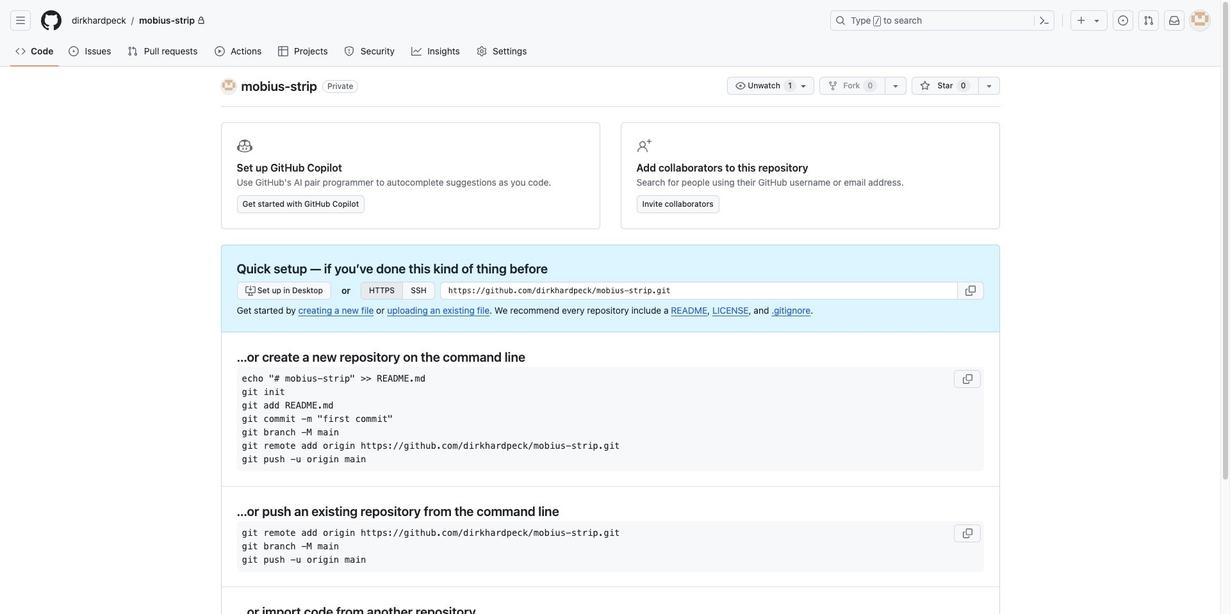 Task type: describe. For each thing, give the bounding box(es) containing it.
gear image
[[477, 46, 487, 56]]

plus image
[[1077, 15, 1087, 26]]

0 vertical spatial copy to clipboard image
[[966, 286, 976, 296]]

copy to clipboard image
[[962, 374, 973, 384]]

copilot image
[[237, 138, 252, 154]]

star image
[[921, 81, 931, 91]]

issue opened image
[[1119, 15, 1129, 26]]

1 vertical spatial copy to clipboard image
[[962, 529, 973, 539]]

issue opened image
[[69, 46, 79, 56]]

table image
[[278, 46, 288, 56]]

desktop download image
[[245, 286, 255, 296]]

Clone URL text field
[[440, 282, 958, 300]]

add this repository to a list image
[[984, 81, 995, 91]]

play image
[[215, 46, 225, 56]]

git pull request image
[[127, 46, 138, 56]]

git pull request image
[[1144, 15, 1154, 26]]



Task type: vqa. For each thing, say whether or not it's contained in the screenshot.
"copilot" ICON
yes



Task type: locate. For each thing, give the bounding box(es) containing it.
list
[[67, 10, 823, 31]]

command palette image
[[1040, 15, 1050, 26]]

lock image
[[197, 17, 205, 24]]

person add image
[[637, 138, 652, 154]]

see your forks of this repository image
[[891, 81, 901, 91]]

notifications image
[[1170, 15, 1180, 26]]

copy to clipboard image
[[966, 286, 976, 296], [962, 529, 973, 539]]

graph image
[[411, 46, 422, 56]]

triangle down image
[[1092, 15, 1103, 26]]

shield image
[[344, 46, 355, 56]]

repo forked image
[[828, 81, 839, 91]]

code image
[[15, 46, 26, 56]]

eye image
[[736, 81, 746, 91]]

owner avatar image
[[221, 79, 236, 94]]

0 users starred this repository element
[[957, 79, 971, 92]]

homepage image
[[41, 10, 62, 31]]



